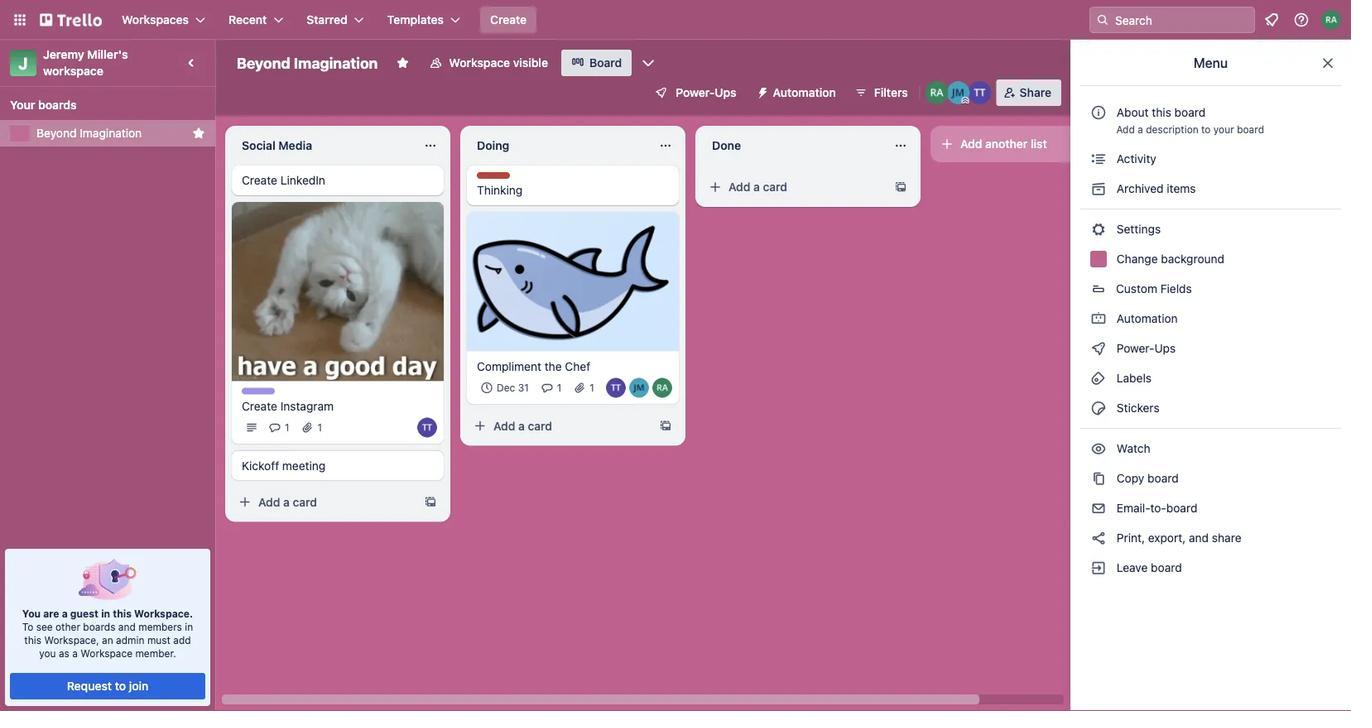 Task type: describe. For each thing, give the bounding box(es) containing it.
create for create
[[490, 13, 527, 26]]

share
[[1020, 86, 1052, 99]]

kickoff meeting
[[242, 459, 326, 472]]

card for social media
[[293, 495, 317, 509]]

boards inside 'element'
[[38, 98, 77, 112]]

open information menu image
[[1293, 12, 1310, 28]]

custom fields
[[1116, 282, 1192, 296]]

request to join button
[[10, 673, 205, 700]]

compliment the chef
[[477, 360, 590, 373]]

leave board
[[1114, 561, 1182, 575]]

fields
[[1161, 282, 1192, 296]]

social media
[[242, 139, 312, 152]]

recent
[[229, 13, 267, 26]]

sm image for copy board
[[1091, 470, 1107, 487]]

sm image for email-to-board
[[1091, 500, 1107, 517]]

filters
[[874, 86, 908, 99]]

color: purple, title: none image
[[242, 388, 275, 394]]

your
[[1214, 123, 1234, 135]]

board right 'your'
[[1237, 123, 1264, 135]]

1 horizontal spatial and
[[1189, 531, 1209, 545]]

1 vertical spatial automation
[[1114, 312, 1178, 325]]

j
[[18, 53, 28, 72]]

compliment the chef link
[[477, 358, 669, 375]]

beyond inside board name text field
[[237, 54, 290, 72]]

a down done text field
[[754, 180, 760, 194]]

1 down the
[[557, 382, 562, 394]]

create instagram link
[[242, 398, 434, 414]]

settings link
[[1081, 216, 1341, 243]]

sm image for watch
[[1091, 441, 1107, 457]]

add a card for doing
[[494, 419, 552, 433]]

create linkedin link
[[242, 172, 434, 189]]

add a card for social media
[[258, 495, 317, 509]]

are
[[43, 608, 59, 619]]

board link
[[561, 50, 632, 76]]

another
[[985, 137, 1028, 151]]

about
[[1117, 106, 1149, 119]]

and inside you are a guest in this workspace. to see other boards and members in this workspace, an admin must add you as a workspace member.
[[118, 621, 136, 633]]

0 horizontal spatial this
[[24, 634, 41, 646]]

sm image for labels
[[1091, 370, 1107, 387]]

Dec 31 checkbox
[[477, 378, 534, 398]]

change background
[[1114, 252, 1225, 266]]

copy
[[1117, 472, 1145, 485]]

a right are
[[62, 608, 68, 619]]

activity link
[[1081, 146, 1341, 172]]

to inside button
[[115, 679, 126, 693]]

power-ups inside button
[[676, 86, 737, 99]]

workspace inside button
[[449, 56, 510, 70]]

beyond imagination inside board name text field
[[237, 54, 378, 72]]

board
[[590, 56, 622, 70]]

1 left terry turtle (terryturtle) image
[[590, 382, 594, 394]]

to-
[[1151, 501, 1167, 515]]

you
[[22, 608, 41, 619]]

linkedin
[[280, 173, 325, 187]]

add inside button
[[961, 137, 982, 151]]

guest
[[70, 608, 99, 619]]

list
[[1031, 137, 1047, 151]]

workspace.
[[134, 608, 193, 619]]

templates
[[387, 13, 444, 26]]

archived
[[1117, 182, 1164, 195]]

items
[[1167, 182, 1196, 195]]

create for create instagram
[[242, 399, 277, 413]]

change
[[1117, 252, 1158, 266]]

customize views image
[[640, 55, 657, 71]]

Doing text field
[[467, 132, 649, 159]]

about this board add a description to your board
[[1117, 106, 1264, 135]]

an
[[102, 634, 113, 646]]

a right the as
[[72, 648, 78, 659]]

see
[[36, 621, 53, 633]]

stickers
[[1114, 401, 1160, 415]]

add a card button for doing
[[467, 413, 653, 439]]

instagram
[[280, 399, 334, 413]]

board inside email-to-board link
[[1167, 501, 1198, 515]]

member.
[[135, 648, 176, 659]]

1 vertical spatial terry turtle (terryturtle) image
[[417, 418, 437, 438]]

ups inside power-ups link
[[1155, 342, 1176, 355]]

workspaces
[[122, 13, 189, 26]]

starred
[[307, 13, 348, 26]]

background
[[1161, 252, 1225, 266]]

board up description
[[1175, 106, 1206, 119]]

workspaces button
[[112, 7, 215, 33]]

filters button
[[849, 79, 913, 106]]

0 notifications image
[[1262, 10, 1282, 30]]

you are a guest in this workspace. to see other boards and members in this workspace, an admin must add you as a workspace member.
[[22, 608, 193, 659]]

visible
[[513, 56, 548, 70]]

recent button
[[219, 7, 293, 33]]

description
[[1146, 123, 1199, 135]]

to
[[22, 621, 33, 633]]

boards inside you are a guest in this workspace. to see other boards and members in this workspace, an admin must add you as a workspace member.
[[83, 621, 115, 633]]

workspace inside you are a guest in this workspace. to see other boards and members in this workspace, an admin must add you as a workspace member.
[[81, 648, 133, 659]]

sm image inside automation button
[[750, 79, 773, 103]]

add
[[173, 634, 191, 646]]

jeremy
[[43, 48, 84, 61]]

star or unstar board image
[[396, 56, 409, 70]]

you
[[39, 648, 56, 659]]

beyond inside the beyond imagination link
[[36, 126, 77, 140]]

sm image for power-ups
[[1091, 340, 1107, 357]]

labels link
[[1081, 365, 1341, 392]]

leave board link
[[1081, 555, 1341, 581]]

sm image for print, export, and share
[[1091, 530, 1107, 547]]

Social Media text field
[[232, 132, 414, 159]]

doing
[[477, 139, 510, 152]]

beyond imagination link
[[36, 125, 185, 142]]

1 horizontal spatial jeremy miller (jeremymiller198) image
[[947, 81, 970, 104]]

imagination inside board name text field
[[294, 54, 378, 72]]

Done text field
[[702, 132, 884, 159]]

1 horizontal spatial power-
[[1117, 342, 1155, 355]]

starred button
[[297, 7, 374, 33]]

custom
[[1116, 282, 1158, 296]]

color: bold red, title: "thoughts" element
[[477, 172, 523, 185]]

1 horizontal spatial terry turtle (terryturtle) image
[[969, 81, 992, 104]]

share
[[1212, 531, 1242, 545]]

sm image for automation
[[1091, 311, 1107, 327]]

meeting
[[282, 459, 326, 472]]

0 horizontal spatial ruby anderson (rubyanderson7) image
[[653, 378, 672, 398]]

menu
[[1194, 55, 1228, 71]]

31
[[518, 382, 529, 394]]

settings
[[1114, 222, 1161, 236]]

custom fields button
[[1081, 276, 1341, 302]]

done
[[712, 139, 741, 152]]

to inside about this board add a description to your board
[[1202, 123, 1211, 135]]

watch link
[[1081, 436, 1341, 462]]

card for doing
[[528, 419, 552, 433]]

email-to-board
[[1114, 501, 1198, 515]]

card for done
[[763, 180, 788, 194]]



Task type: vqa. For each thing, say whether or not it's contained in the screenshot.
Workspace within button
yes



Task type: locate. For each thing, give the bounding box(es) containing it.
1 vertical spatial imagination
[[80, 126, 142, 140]]

add a card button down 31
[[467, 413, 653, 439]]

sm image inside labels link
[[1091, 370, 1107, 387]]

add a card down kickoff meeting
[[258, 495, 317, 509]]

automation up done text field
[[773, 86, 836, 99]]

miller's
[[87, 48, 128, 61]]

ups
[[715, 86, 737, 99], [1155, 342, 1176, 355]]

7 sm image from the top
[[1091, 441, 1107, 457]]

0 vertical spatial in
[[101, 608, 110, 619]]

the
[[545, 360, 562, 373]]

Board name text field
[[229, 50, 386, 76]]

sm image inside power-ups link
[[1091, 340, 1107, 357]]

add for done
[[729, 180, 751, 194]]

2 horizontal spatial add a card button
[[702, 174, 888, 200]]

1 horizontal spatial create from template… image
[[894, 181, 908, 194]]

create up the workspace visible
[[490, 13, 527, 26]]

workspace visible button
[[419, 50, 558, 76]]

0 horizontal spatial beyond imagination
[[36, 126, 142, 140]]

this down to
[[24, 634, 41, 646]]

beyond down the recent popup button
[[237, 54, 290, 72]]

create linkedin
[[242, 173, 325, 187]]

0 horizontal spatial create from template… image
[[659, 420, 672, 433]]

1 vertical spatial add a card button
[[467, 413, 653, 439]]

export,
[[1148, 531, 1186, 545]]

add another list
[[961, 137, 1047, 151]]

create inside button
[[490, 13, 527, 26]]

0 horizontal spatial ups
[[715, 86, 737, 99]]

add a card for done
[[729, 180, 788, 194]]

1 vertical spatial create
[[242, 173, 277, 187]]

sm image inside automation link
[[1091, 311, 1107, 327]]

sm image left print,
[[1091, 530, 1107, 547]]

1 horizontal spatial beyond imagination
[[237, 54, 378, 72]]

0 vertical spatial this
[[1152, 106, 1172, 119]]

add a card down 31
[[494, 419, 552, 433]]

sm image inside settings link
[[1091, 221, 1107, 238]]

card down 31
[[528, 419, 552, 433]]

0 horizontal spatial imagination
[[80, 126, 142, 140]]

archived items
[[1114, 182, 1196, 195]]

create for create linkedin
[[242, 173, 277, 187]]

add down kickoff
[[258, 495, 280, 509]]

1 horizontal spatial card
[[528, 419, 552, 433]]

thinking link
[[477, 182, 669, 199]]

1 vertical spatial jeremy miller (jeremymiller198) image
[[629, 378, 649, 398]]

social
[[242, 139, 276, 152]]

1 horizontal spatial boards
[[83, 621, 115, 633]]

in
[[101, 608, 110, 619], [185, 621, 193, 633]]

2 vertical spatial card
[[293, 495, 317, 509]]

1 horizontal spatial workspace
[[449, 56, 510, 70]]

2 vertical spatial this
[[24, 634, 41, 646]]

ruby anderson (rubyanderson7) image right open information menu image
[[1322, 10, 1341, 30]]

2 vertical spatial create
[[242, 399, 277, 413]]

5 sm image from the top
[[1091, 370, 1107, 387]]

ruby anderson (rubyanderson7) image left this member is an admin of this board. icon
[[926, 81, 949, 104]]

0 horizontal spatial terry turtle (terryturtle) image
[[417, 418, 437, 438]]

this inside about this board add a description to your board
[[1152, 106, 1172, 119]]

a
[[1138, 123, 1143, 135], [754, 180, 760, 194], [518, 419, 525, 433], [283, 495, 290, 509], [62, 608, 68, 619], [72, 648, 78, 659]]

admin
[[116, 634, 145, 646]]

9 sm image from the top
[[1091, 560, 1107, 576]]

jeremy miller's workspace
[[43, 48, 131, 78]]

jeremy miller (jeremymiller198) image
[[947, 81, 970, 104], [629, 378, 649, 398]]

2 horizontal spatial ruby anderson (rubyanderson7) image
[[1322, 10, 1341, 30]]

members
[[138, 621, 182, 633]]

0 vertical spatial and
[[1189, 531, 1209, 545]]

0 vertical spatial beyond
[[237, 54, 290, 72]]

1 vertical spatial ruby anderson (rubyanderson7) image
[[926, 81, 949, 104]]

thoughts
[[477, 173, 523, 185]]

1 vertical spatial beyond
[[36, 126, 77, 140]]

create down social
[[242, 173, 277, 187]]

a inside about this board add a description to your board
[[1138, 123, 1143, 135]]

3 sm image from the top
[[1091, 311, 1107, 327]]

automation button
[[750, 79, 846, 106]]

ruby anderson (rubyanderson7) image right terry turtle (terryturtle) image
[[653, 378, 672, 398]]

power- up done
[[676, 86, 715, 99]]

workspace down "an"
[[81, 648, 133, 659]]

a down kickoff meeting
[[283, 495, 290, 509]]

jeremy miller (jeremymiller198) image right filters
[[947, 81, 970, 104]]

terry turtle (terryturtle) image up create from template… image
[[417, 418, 437, 438]]

this up admin
[[113, 608, 132, 619]]

0 vertical spatial boards
[[38, 98, 77, 112]]

1 sm image from the top
[[1091, 151, 1107, 167]]

1 vertical spatial boards
[[83, 621, 115, 633]]

1 vertical spatial and
[[118, 621, 136, 633]]

0 vertical spatial card
[[763, 180, 788, 194]]

boards up "an"
[[83, 621, 115, 633]]

ups inside power-ups button
[[715, 86, 737, 99]]

1 vertical spatial this
[[113, 608, 132, 619]]

power-ups button
[[643, 79, 747, 106]]

join
[[129, 679, 148, 693]]

0 horizontal spatial and
[[118, 621, 136, 633]]

back to home image
[[40, 7, 102, 33]]

copy board
[[1114, 472, 1179, 485]]

templates button
[[377, 7, 470, 33]]

beyond imagination down your boards with 1 items 'element'
[[36, 126, 142, 140]]

1 horizontal spatial this
[[113, 608, 132, 619]]

sm image for stickers
[[1091, 400, 1107, 417]]

and left share
[[1189, 531, 1209, 545]]

1 vertical spatial create from template… image
[[659, 420, 672, 433]]

1 down the instagram
[[318, 422, 322, 433]]

sm image left settings
[[1091, 221, 1107, 238]]

add down done
[[729, 180, 751, 194]]

0 horizontal spatial card
[[293, 495, 317, 509]]

add for social media
[[258, 495, 280, 509]]

sm image inside leave board link
[[1091, 560, 1107, 576]]

2 sm image from the top
[[1091, 181, 1107, 197]]

power- up 'labels'
[[1117, 342, 1155, 355]]

1 horizontal spatial ups
[[1155, 342, 1176, 355]]

2 horizontal spatial this
[[1152, 106, 1172, 119]]

workspace visible
[[449, 56, 548, 70]]

add left another
[[961, 137, 982, 151]]

workspace
[[43, 64, 103, 78]]

power-ups
[[676, 86, 737, 99], [1114, 342, 1179, 355]]

0 horizontal spatial power-
[[676, 86, 715, 99]]

sm image left email-
[[1091, 500, 1107, 517]]

Search field
[[1110, 7, 1254, 32]]

0 vertical spatial beyond imagination
[[237, 54, 378, 72]]

automation down custom fields
[[1114, 312, 1178, 325]]

to
[[1202, 123, 1211, 135], [115, 679, 126, 693]]

your boards with 1 items element
[[10, 95, 197, 115]]

sm image up done text field
[[750, 79, 773, 103]]

create from template… image for doing
[[659, 420, 672, 433]]

beyond imagination inside the beyond imagination link
[[36, 126, 142, 140]]

sm image for leave board
[[1091, 560, 1107, 576]]

add inside about this board add a description to your board
[[1117, 123, 1135, 135]]

create from template… image
[[424, 496, 437, 509]]

change background link
[[1081, 246, 1341, 272]]

beyond
[[237, 54, 290, 72], [36, 126, 77, 140]]

8 sm image from the top
[[1091, 470, 1107, 487]]

imagination
[[294, 54, 378, 72], [80, 126, 142, 140]]

0 horizontal spatial add a card button
[[232, 489, 417, 515]]

print, export, and share
[[1114, 531, 1242, 545]]

jeremy miller (jeremymiller198) image right terry turtle (terryturtle) image
[[629, 378, 649, 398]]

sm image inside email-to-board link
[[1091, 500, 1107, 517]]

terry turtle (terryturtle) image
[[969, 81, 992, 104], [417, 418, 437, 438]]

create from template… image for done
[[894, 181, 908, 194]]

terry turtle (terryturtle) image left share button
[[969, 81, 992, 104]]

1 vertical spatial add a card
[[494, 419, 552, 433]]

this member is an admin of this board. image
[[962, 97, 969, 104]]

1 horizontal spatial add a card
[[494, 419, 552, 433]]

sm image inside watch link
[[1091, 441, 1107, 457]]

imagination down your boards with 1 items 'element'
[[80, 126, 142, 140]]

this up description
[[1152, 106, 1172, 119]]

board inside copy board link
[[1148, 472, 1179, 485]]

1 horizontal spatial add a card button
[[467, 413, 653, 439]]

email-to-board link
[[1081, 495, 1341, 522]]

0 horizontal spatial workspace
[[81, 648, 133, 659]]

print, export, and share link
[[1081, 525, 1341, 551]]

dec 31
[[497, 382, 529, 394]]

0 vertical spatial workspace
[[449, 56, 510, 70]]

beyond imagination down starred
[[237, 54, 378, 72]]

0 vertical spatial jeremy miller (jeremymiller198) image
[[947, 81, 970, 104]]

2 vertical spatial add a card
[[258, 495, 317, 509]]

as
[[59, 648, 69, 659]]

starred icon image
[[192, 127, 205, 140]]

power-ups up 'labels'
[[1114, 342, 1179, 355]]

0 vertical spatial ruby anderson (rubyanderson7) image
[[1322, 10, 1341, 30]]

sm image
[[750, 79, 773, 103], [1091, 221, 1107, 238], [1091, 500, 1107, 517], [1091, 530, 1107, 547]]

email-
[[1117, 501, 1151, 515]]

automation
[[773, 86, 836, 99], [1114, 312, 1178, 325]]

0 horizontal spatial jeremy miller (jeremymiller198) image
[[629, 378, 649, 398]]

workspace left the visible
[[449, 56, 510, 70]]

sm image inside stickers link
[[1091, 400, 1107, 417]]

0 vertical spatial power-ups
[[676, 86, 737, 99]]

and up admin
[[118, 621, 136, 633]]

other
[[55, 621, 80, 633]]

thoughts thinking
[[477, 173, 523, 197]]

primary element
[[0, 0, 1351, 40]]

board
[[1175, 106, 1206, 119], [1237, 123, 1264, 135], [1148, 472, 1179, 485], [1167, 501, 1198, 515], [1151, 561, 1182, 575]]

request
[[67, 679, 112, 693]]

beyond down your boards
[[36, 126, 77, 140]]

1 vertical spatial power-ups
[[1114, 342, 1179, 355]]

0 vertical spatial create
[[490, 13, 527, 26]]

to left 'your'
[[1202, 123, 1211, 135]]

card
[[763, 180, 788, 194], [528, 419, 552, 433], [293, 495, 317, 509]]

1
[[557, 382, 562, 394], [590, 382, 594, 394], [285, 422, 289, 433], [318, 422, 322, 433]]

add a card down done
[[729, 180, 788, 194]]

in up add
[[185, 621, 193, 633]]

automation inside button
[[773, 86, 836, 99]]

beyond imagination
[[237, 54, 378, 72], [36, 126, 142, 140]]

ruby anderson (rubyanderson7) image
[[1322, 10, 1341, 30], [926, 81, 949, 104], [653, 378, 672, 398]]

ups down automation link at right
[[1155, 342, 1176, 355]]

card down the meeting
[[293, 495, 317, 509]]

add for doing
[[494, 419, 515, 433]]

0 vertical spatial power-
[[676, 86, 715, 99]]

media
[[278, 139, 312, 152]]

sm image
[[1091, 151, 1107, 167], [1091, 181, 1107, 197], [1091, 311, 1107, 327], [1091, 340, 1107, 357], [1091, 370, 1107, 387], [1091, 400, 1107, 417], [1091, 441, 1107, 457], [1091, 470, 1107, 487], [1091, 560, 1107, 576]]

imagination down starred popup button
[[294, 54, 378, 72]]

1 vertical spatial power-
[[1117, 342, 1155, 355]]

power-ups up done
[[676, 86, 737, 99]]

1 vertical spatial to
[[115, 679, 126, 693]]

2 vertical spatial ruby anderson (rubyanderson7) image
[[653, 378, 672, 398]]

6 sm image from the top
[[1091, 400, 1107, 417]]

0 horizontal spatial to
[[115, 679, 126, 693]]

sm image for archived items
[[1091, 181, 1107, 197]]

add a card button down done text field
[[702, 174, 888, 200]]

add another list button
[[931, 126, 1156, 162]]

1 vertical spatial card
[[528, 419, 552, 433]]

1 vertical spatial in
[[185, 621, 193, 633]]

0 vertical spatial imagination
[[294, 54, 378, 72]]

automation link
[[1081, 306, 1341, 332]]

0 vertical spatial ups
[[715, 86, 737, 99]]

sm image inside the activity link
[[1091, 151, 1107, 167]]

power- inside button
[[676, 86, 715, 99]]

create down the color: purple, title: none image
[[242, 399, 277, 413]]

copy board link
[[1081, 465, 1341, 492]]

0 vertical spatial terry turtle (terryturtle) image
[[969, 81, 992, 104]]

power-ups link
[[1081, 335, 1341, 362]]

power-
[[676, 86, 715, 99], [1117, 342, 1155, 355]]

thinking
[[477, 183, 523, 197]]

0 vertical spatial automation
[[773, 86, 836, 99]]

add
[[1117, 123, 1135, 135], [961, 137, 982, 151], [729, 180, 751, 194], [494, 419, 515, 433], [258, 495, 280, 509]]

board up to-
[[1148, 472, 1179, 485]]

1 vertical spatial beyond imagination
[[36, 126, 142, 140]]

0 vertical spatial create from template… image
[[894, 181, 908, 194]]

add down the about
[[1117, 123, 1135, 135]]

card down done text field
[[763, 180, 788, 194]]

create button
[[480, 7, 537, 33]]

board up print, export, and share
[[1167, 501, 1198, 515]]

ups up done
[[715, 86, 737, 99]]

search image
[[1096, 13, 1110, 26]]

add a card button for done
[[702, 174, 888, 200]]

0 horizontal spatial in
[[101, 608, 110, 619]]

add a card button for social media
[[232, 489, 417, 515]]

1 horizontal spatial beyond
[[237, 54, 290, 72]]

add a card button
[[702, 174, 888, 200], [467, 413, 653, 439], [232, 489, 417, 515]]

compliment
[[477, 360, 542, 373]]

0 horizontal spatial automation
[[773, 86, 836, 99]]

in right guest
[[101, 608, 110, 619]]

1 horizontal spatial automation
[[1114, 312, 1178, 325]]

board inside leave board link
[[1151, 561, 1182, 575]]

1 vertical spatial workspace
[[81, 648, 133, 659]]

a down 31
[[518, 419, 525, 433]]

leave
[[1117, 561, 1148, 575]]

labels
[[1114, 371, 1152, 385]]

your
[[10, 98, 35, 112]]

0 horizontal spatial add a card
[[258, 495, 317, 509]]

sm image for settings
[[1091, 221, 1107, 238]]

2 horizontal spatial card
[[763, 180, 788, 194]]

a down the about
[[1138, 123, 1143, 135]]

0 vertical spatial add a card
[[729, 180, 788, 194]]

1 horizontal spatial ruby anderson (rubyanderson7) image
[[926, 81, 949, 104]]

your boards
[[10, 98, 77, 112]]

2 vertical spatial add a card button
[[232, 489, 417, 515]]

request to join
[[67, 679, 148, 693]]

boards right your
[[38, 98, 77, 112]]

0 vertical spatial add a card button
[[702, 174, 888, 200]]

4 sm image from the top
[[1091, 340, 1107, 357]]

this
[[1152, 106, 1172, 119], [113, 608, 132, 619], [24, 634, 41, 646]]

print,
[[1117, 531, 1145, 545]]

create
[[490, 13, 527, 26], [242, 173, 277, 187], [242, 399, 277, 413]]

0 horizontal spatial boards
[[38, 98, 77, 112]]

1 horizontal spatial to
[[1202, 123, 1211, 135]]

1 horizontal spatial imagination
[[294, 54, 378, 72]]

1 horizontal spatial power-ups
[[1114, 342, 1179, 355]]

1 down 'create instagram'
[[285, 422, 289, 433]]

0 horizontal spatial power-ups
[[676, 86, 737, 99]]

dec
[[497, 382, 515, 394]]

sm image inside copy board link
[[1091, 470, 1107, 487]]

sm image for activity
[[1091, 151, 1107, 167]]

2 horizontal spatial add a card
[[729, 180, 788, 194]]

to left join
[[115, 679, 126, 693]]

terry turtle (terryturtle) image
[[606, 378, 626, 398]]

workspace navigation collapse icon image
[[181, 51, 204, 75]]

add a card button down kickoff meeting link
[[232, 489, 417, 515]]

sm image inside archived items "link"
[[1091, 181, 1107, 197]]

sm image inside print, export, and share link
[[1091, 530, 1107, 547]]

0 horizontal spatial beyond
[[36, 126, 77, 140]]

chef
[[565, 360, 590, 373]]

create from template… image
[[894, 181, 908, 194], [659, 420, 672, 433]]

0 vertical spatial to
[[1202, 123, 1211, 135]]

board down export,
[[1151, 561, 1182, 575]]

activity
[[1114, 152, 1157, 166]]

kickoff
[[242, 459, 279, 472]]

1 horizontal spatial in
[[185, 621, 193, 633]]

add down dec 31 checkbox
[[494, 419, 515, 433]]

boards
[[38, 98, 77, 112], [83, 621, 115, 633]]

1 vertical spatial ups
[[1155, 342, 1176, 355]]



